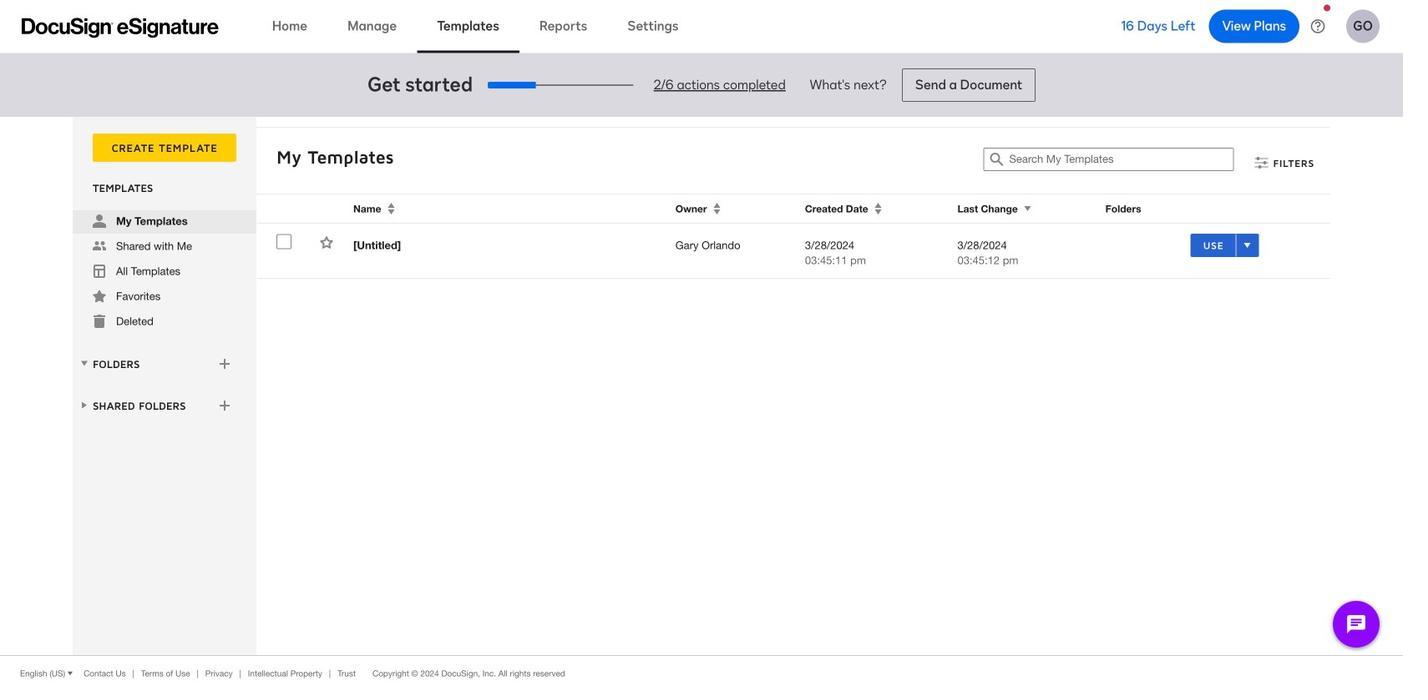 Task type: describe. For each thing, give the bounding box(es) containing it.
more info region
[[0, 656, 1403, 692]]

star filled image
[[93, 290, 106, 303]]

docusign esignature image
[[22, 18, 219, 38]]

user image
[[93, 215, 106, 228]]

templates image
[[93, 265, 106, 278]]

trash image
[[93, 315, 106, 328]]



Task type: locate. For each thing, give the bounding box(es) containing it.
shared image
[[93, 240, 106, 253]]

secondary navigation region
[[73, 117, 1335, 656]]

view folders image
[[78, 357, 91, 370]]

Search My Templates text field
[[1010, 149, 1233, 170]]

add [untitled] to favorites image
[[320, 236, 333, 249]]

view shared folders image
[[78, 399, 91, 412]]



Task type: vqa. For each thing, say whether or not it's contained in the screenshot.
1st lock icon from the top
no



